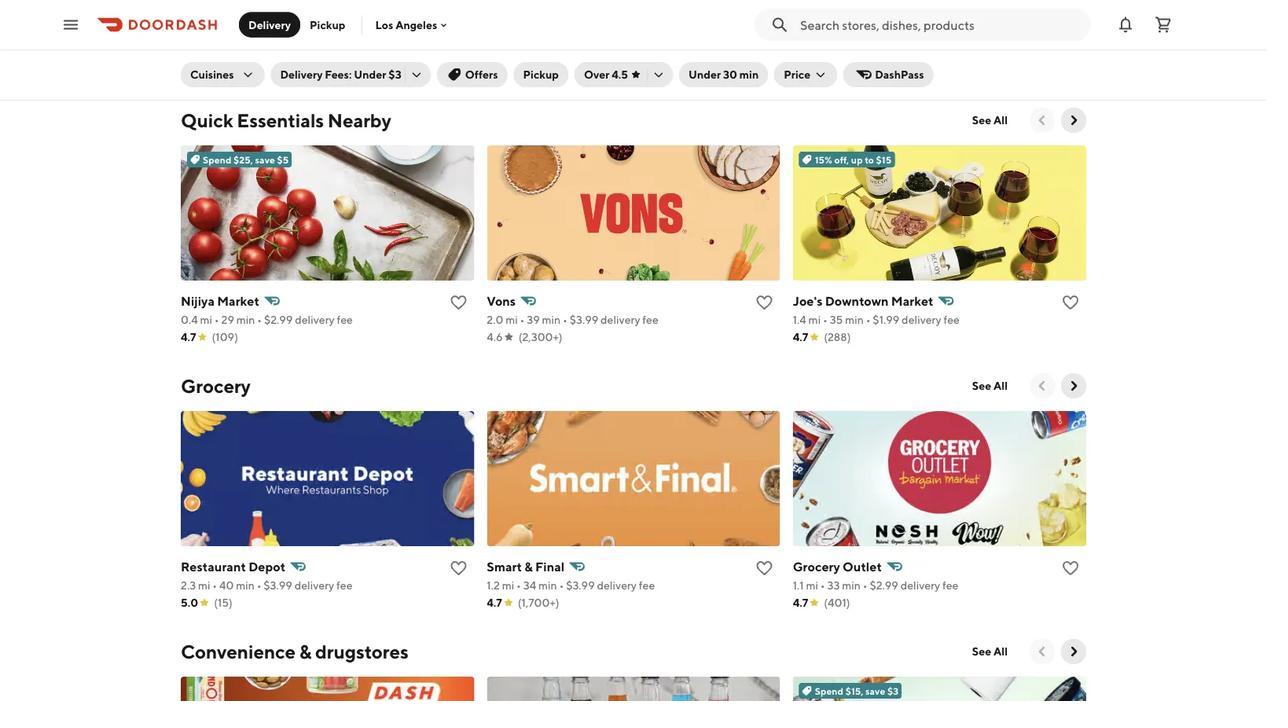 Task type: locate. For each thing, give the bounding box(es) containing it.
to
[[865, 154, 874, 165]]

• right 29
[[257, 313, 262, 326]]

pickup button up 'fees:' at the top of the page
[[300, 12, 355, 37]]

mi right 1.4
[[809, 313, 821, 326]]

market up 29
[[217, 294, 259, 309]]

• left 34
[[517, 579, 521, 592]]

35
[[830, 313, 843, 326]]

0.4 mi • 29 min • $2.99 delivery fee
[[181, 313, 353, 326]]

dashpass down reduced
[[325, 18, 395, 37]]

0 horizontal spatial pickup button
[[300, 12, 355, 37]]

2 horizontal spatial dashpass
[[875, 68, 924, 81]]

0 vertical spatial all
[[994, 114, 1008, 127]]

dashpass inside try dashpass now button
[[227, 52, 276, 65]]

•
[[215, 313, 219, 326], [257, 313, 262, 326], [520, 313, 525, 326], [563, 313, 568, 326], [823, 313, 828, 326], [866, 313, 871, 326], [213, 579, 217, 592], [257, 579, 262, 592], [517, 579, 521, 592], [559, 579, 564, 592], [821, 579, 825, 592], [863, 579, 868, 592]]

1 next button of carousel image from the top
[[1066, 112, 1082, 128]]

save
[[255, 154, 275, 165], [866, 686, 886, 697]]

notification bell image
[[1117, 15, 1136, 34]]

4.7 down 1.2
[[487, 596, 502, 609]]

1 vertical spatial next button of carousel image
[[1066, 378, 1082, 394]]

pickup left over
[[523, 68, 559, 81]]

under inside button
[[689, 68, 721, 81]]

1 horizontal spatial dashpass
[[325, 18, 395, 37]]

min for nijiya market
[[237, 313, 255, 326]]

0 horizontal spatial pickup
[[310, 18, 346, 31]]

grocery link
[[181, 374, 251, 399]]

delivery for delivery
[[249, 18, 291, 31]]

dashpass right try
[[227, 52, 276, 65]]

2 vertical spatial see all
[[973, 645, 1008, 658]]

0 vertical spatial &
[[525, 560, 533, 574]]

dashpass inside the $0 delivery fees, reduced service fees with dashpass
[[325, 18, 395, 37]]

4.7 down 1.1
[[793, 596, 809, 609]]

1 vertical spatial grocery
[[793, 560, 840, 574]]

1 see all from the top
[[973, 114, 1008, 127]]

mi
[[200, 313, 212, 326], [506, 313, 518, 326], [809, 313, 821, 326], [198, 579, 210, 592], [502, 579, 514, 592], [806, 579, 819, 592]]

fees,
[[285, 0, 320, 18]]

under 30 min
[[689, 68, 759, 81]]

cuisines
[[190, 68, 234, 81]]

0 vertical spatial see all
[[973, 114, 1008, 127]]

0 vertical spatial save
[[255, 154, 275, 165]]

1 horizontal spatial save
[[866, 686, 886, 697]]

$3
[[389, 68, 402, 81], [888, 686, 899, 697]]

1 vertical spatial previous button of carousel image
[[1035, 378, 1051, 394]]

delivery left 'fees:' at the top of the page
[[280, 68, 323, 81]]

fee for smart & final
[[639, 579, 655, 592]]

4.7 down the 0.4
[[181, 331, 196, 344]]

see all link for nearby
[[963, 108, 1018, 133]]

save for $15,
[[866, 686, 886, 697]]

0 vertical spatial $2.99
[[264, 313, 293, 326]]

next button of carousel image
[[1079, 20, 1095, 35]]

0 vertical spatial grocery
[[181, 375, 251, 397]]

1 vertical spatial pickup button
[[514, 62, 569, 87]]

delivery fees: under $3
[[280, 68, 402, 81]]

1 vertical spatial all
[[994, 379, 1008, 392]]

1 horizontal spatial spend
[[815, 686, 844, 697]]

1 see from the top
[[973, 114, 992, 127]]

& left drugstores
[[299, 641, 312, 663]]

0 horizontal spatial under
[[354, 68, 386, 81]]

3 next button of carousel image from the top
[[1066, 644, 1082, 660]]

0 vertical spatial delivery
[[249, 18, 291, 31]]

• left 35
[[823, 313, 828, 326]]

min inside button
[[740, 68, 759, 81]]

$3 for delivery fees: under $3
[[389, 68, 402, 81]]

1 see all link from the top
[[963, 108, 1018, 133]]

fee for nijiya market
[[337, 313, 353, 326]]

2 vertical spatial see all link
[[963, 639, 1018, 665]]

order
[[668, 52, 699, 65]]

min right 34
[[539, 579, 557, 592]]

0 horizontal spatial $2.99
[[264, 313, 293, 326]]

(2,300+)
[[519, 331, 563, 344]]

2 next button of carousel image from the top
[[1066, 378, 1082, 394]]

now
[[278, 52, 302, 65], [701, 52, 725, 65]]

0 vertical spatial next button of carousel image
[[1066, 112, 1082, 128]]

min right 39
[[542, 313, 561, 326]]

pickup down the fees,
[[310, 18, 346, 31]]

grocery for grocery
[[181, 375, 251, 397]]

1.4 mi • 35 min • $1.99 delivery fee
[[793, 313, 960, 326]]

grocery up 33
[[793, 560, 840, 574]]

0 horizontal spatial &
[[299, 641, 312, 663]]

1 horizontal spatial under
[[689, 68, 721, 81]]

all for drugstores
[[994, 645, 1008, 658]]

delivery inside button
[[249, 18, 291, 31]]

2 vertical spatial previous button of carousel image
[[1035, 644, 1051, 660]]

spend left the $25,
[[203, 154, 232, 165]]

1 vertical spatial delivery
[[280, 68, 323, 81]]

15% off, up to $15
[[815, 154, 892, 165]]

• left 39
[[520, 313, 525, 326]]

mi for grocery outlet
[[806, 579, 819, 592]]

grocery
[[181, 375, 251, 397], [793, 560, 840, 574]]

open menu image
[[61, 15, 80, 34]]

4.5
[[612, 68, 628, 81]]

previous button of carousel image for drugstores
[[1035, 644, 1051, 660]]

see
[[973, 114, 992, 127], [973, 379, 992, 392], [973, 645, 992, 658]]

min right 29
[[237, 313, 255, 326]]

fee for restaurant depot
[[337, 579, 353, 592]]

$2.99
[[264, 313, 293, 326], [870, 579, 899, 592]]

& for convenience
[[299, 641, 312, 663]]

mi right 1.1
[[806, 579, 819, 592]]

under
[[354, 68, 386, 81], [689, 68, 721, 81]]

0 vertical spatial pickup
[[310, 18, 346, 31]]

$3.99 for grocery
[[566, 579, 595, 592]]

1 vertical spatial dashpass
[[227, 52, 276, 65]]

mi right 1.2
[[502, 579, 514, 592]]

restaurant
[[181, 560, 246, 574]]

1 horizontal spatial $3
[[888, 686, 899, 697]]

next button of carousel image for nearby
[[1066, 112, 1082, 128]]

& up 34
[[525, 560, 533, 574]]

3 see all link from the top
[[963, 639, 1018, 665]]

dashpass button
[[844, 62, 934, 87]]

fee for vons
[[643, 313, 659, 326]]

0 horizontal spatial $3
[[389, 68, 402, 81]]

1 vertical spatial $2.99
[[870, 579, 899, 592]]

$2.99 for market
[[264, 313, 293, 326]]

delivery button
[[239, 12, 300, 37]]

4.7
[[181, 331, 196, 344], [793, 331, 809, 344], [487, 596, 502, 609], [793, 596, 809, 609]]

0 vertical spatial see all link
[[963, 108, 1018, 133]]

3 previous button of carousel image from the top
[[1035, 644, 1051, 660]]

2 vertical spatial see
[[973, 645, 992, 658]]

dashpass
[[325, 18, 395, 37], [227, 52, 276, 65], [875, 68, 924, 81]]

market up the $1.99
[[892, 294, 934, 309]]

mi right 2.3
[[198, 579, 210, 592]]

previous button of carousel image for nearby
[[1035, 112, 1051, 128]]

1 all from the top
[[994, 114, 1008, 127]]

min right 33
[[842, 579, 861, 592]]

1 horizontal spatial $2.99
[[870, 579, 899, 592]]

$3.99 right 34
[[566, 579, 595, 592]]

$3.99 right 39
[[570, 313, 599, 326]]

now up under 30 min
[[701, 52, 725, 65]]

pickup
[[310, 18, 346, 31], [523, 68, 559, 81]]

delivery for smart & final
[[597, 579, 637, 592]]

over 4.5
[[584, 68, 628, 81]]

convenience & drugstores
[[181, 641, 409, 663]]

pickup button
[[300, 12, 355, 37], [514, 62, 569, 87]]

click to add this store to your saved list image for joe's downtown market
[[1062, 293, 1080, 312]]

pickup button left over
[[514, 62, 569, 87]]

click to add this store to your saved list image
[[449, 293, 468, 312], [755, 293, 774, 312], [1062, 293, 1080, 312], [449, 559, 468, 578], [1062, 559, 1080, 578]]

2 see from the top
[[973, 379, 992, 392]]

1 vertical spatial see
[[973, 379, 992, 392]]

2 vertical spatial all
[[994, 645, 1008, 658]]

quick essentials nearby link
[[181, 108, 392, 133]]

$0 delivery fees, reduced service fees with dashpass
[[200, 0, 395, 37]]

2 all from the top
[[994, 379, 1008, 392]]

29
[[221, 313, 234, 326]]

40
[[219, 579, 234, 592]]

0 vertical spatial pickup button
[[300, 12, 355, 37]]

min for joe's downtown market
[[846, 313, 864, 326]]

save left $5
[[255, 154, 275, 165]]

under right 'fees:' at the top of the page
[[354, 68, 386, 81]]

• down final
[[559, 579, 564, 592]]

1.1
[[793, 579, 804, 592]]

drugstores
[[315, 641, 409, 663]]

1 horizontal spatial &
[[525, 560, 533, 574]]

delivery
[[224, 0, 282, 18], [295, 313, 335, 326], [601, 313, 641, 326], [902, 313, 942, 326], [295, 579, 334, 592], [597, 579, 637, 592], [901, 579, 941, 592]]

0 horizontal spatial grocery
[[181, 375, 251, 397]]

delivery for vons
[[601, 313, 641, 326]]

1 vertical spatial $3
[[888, 686, 899, 697]]

2 vertical spatial dashpass
[[875, 68, 924, 81]]

dashpass down store search: begin typing to search for stores available on doordash text box
[[875, 68, 924, 81]]

under 30 min button
[[679, 62, 769, 87]]

$2.99 down outlet
[[870, 579, 899, 592]]

(288)
[[824, 331, 851, 344]]

1 vertical spatial see all link
[[963, 374, 1018, 399]]

0 horizontal spatial now
[[278, 52, 302, 65]]

1 vertical spatial save
[[866, 686, 886, 697]]

0 horizontal spatial dashpass
[[227, 52, 276, 65]]

3 see from the top
[[973, 645, 992, 658]]

next button of carousel image
[[1066, 112, 1082, 128], [1066, 378, 1082, 394], [1066, 644, 1082, 660]]

see all link for drugstores
[[963, 639, 1018, 665]]

grocery down (109)
[[181, 375, 251, 397]]

previous button of carousel image
[[1035, 112, 1051, 128], [1035, 378, 1051, 394], [1035, 644, 1051, 660]]

0 vertical spatial $3
[[389, 68, 402, 81]]

los angeles button
[[375, 18, 450, 31]]

$15
[[876, 154, 892, 165]]

4.7 for joe's downtown market
[[793, 331, 809, 344]]

spend $15, save $3
[[815, 686, 899, 697]]

delivery for delivery fees: under $3
[[280, 68, 323, 81]]

0 vertical spatial dashpass
[[325, 18, 395, 37]]

up
[[852, 154, 863, 165]]

under down order now
[[689, 68, 721, 81]]

order now button
[[659, 46, 735, 72]]

• right 39
[[563, 313, 568, 326]]

$3 right $15, in the bottom right of the page
[[888, 686, 899, 697]]

$0
[[200, 0, 220, 18]]

1 previous button of carousel image from the top
[[1035, 112, 1051, 128]]

final
[[535, 560, 565, 574]]

0 vertical spatial previous button of carousel image
[[1035, 112, 1051, 128]]

mi right 2.0
[[506, 313, 518, 326]]

1 horizontal spatial grocery
[[793, 560, 840, 574]]

grocery for grocery outlet
[[793, 560, 840, 574]]

downtown
[[825, 294, 889, 309]]

0 vertical spatial spend
[[203, 154, 232, 165]]

• down outlet
[[863, 579, 868, 592]]

min
[[740, 68, 759, 81], [237, 313, 255, 326], [542, 313, 561, 326], [846, 313, 864, 326], [236, 579, 255, 592], [539, 579, 557, 592], [842, 579, 861, 592]]

2 under from the left
[[689, 68, 721, 81]]

• left 33
[[821, 579, 825, 592]]

available
[[659, 22, 705, 35]]

0 vertical spatial see
[[973, 114, 992, 127]]

2 now from the left
[[701, 52, 725, 65]]

1 market from the left
[[217, 294, 259, 309]]

1 vertical spatial pickup
[[523, 68, 559, 81]]

joe's
[[793, 294, 823, 309]]

1 vertical spatial spend
[[815, 686, 844, 697]]

delivery
[[249, 18, 291, 31], [280, 68, 323, 81]]

delivery down the fees,
[[249, 18, 291, 31]]

available now - 11/30
[[659, 22, 765, 35]]

(15)
[[214, 596, 233, 609]]

min right 30
[[740, 68, 759, 81]]

$3 down los
[[389, 68, 402, 81]]

delivery for nijiya market
[[295, 313, 335, 326]]

min right 40
[[236, 579, 255, 592]]

click to add this store to your saved list image
[[755, 559, 774, 578]]

$2.99 right 29
[[264, 313, 293, 326]]

2 vertical spatial next button of carousel image
[[1066, 644, 1082, 660]]

see all link
[[963, 108, 1018, 133], [963, 374, 1018, 399], [963, 639, 1018, 665]]

0 horizontal spatial spend
[[203, 154, 232, 165]]

0 horizontal spatial market
[[217, 294, 259, 309]]

(401)
[[824, 596, 851, 609]]

1 horizontal spatial now
[[701, 52, 725, 65]]

• down the depot on the bottom left of page
[[257, 579, 262, 592]]

delivery for grocery outlet
[[901, 579, 941, 592]]

try dashpass now button
[[200, 46, 312, 72]]

$3 for spend $15, save $3
[[888, 686, 899, 697]]

3 see all from the top
[[973, 645, 1008, 658]]

1 vertical spatial &
[[299, 641, 312, 663]]

off,
[[835, 154, 850, 165]]

min for vons
[[542, 313, 561, 326]]

1 vertical spatial see all
[[973, 379, 1008, 392]]

now down with at top
[[278, 52, 302, 65]]

spend for spend $15, save $3
[[815, 686, 844, 697]]

4.7 down 1.4
[[793, 331, 809, 344]]

see all
[[973, 114, 1008, 127], [973, 379, 1008, 392], [973, 645, 1008, 658]]

mi right the 0.4
[[200, 313, 212, 326]]

market
[[217, 294, 259, 309], [892, 294, 934, 309]]

3 all from the top
[[994, 645, 1008, 658]]

delivery for joe's downtown market
[[902, 313, 942, 326]]

1 horizontal spatial market
[[892, 294, 934, 309]]

save right $15, in the bottom right of the page
[[866, 686, 886, 697]]

0 horizontal spatial save
[[255, 154, 275, 165]]

min right 35
[[846, 313, 864, 326]]

mi for nijiya market
[[200, 313, 212, 326]]

spend left $15, in the bottom right of the page
[[815, 686, 844, 697]]

see all for nearby
[[973, 114, 1008, 127]]

mi for smart & final
[[502, 579, 514, 592]]



Task type: vqa. For each thing, say whether or not it's contained in the screenshot.
$3 corresponding to Spend $15, save $3
yes



Task type: describe. For each thing, give the bounding box(es) containing it.
see all for drugstores
[[973, 645, 1008, 658]]

fees:
[[325, 68, 352, 81]]

convenience
[[181, 641, 296, 663]]

15%
[[815, 154, 833, 165]]

cuisines button
[[181, 62, 265, 87]]

quick essentials nearby
[[181, 109, 392, 131]]

joe's downtown market
[[793, 294, 934, 309]]

mi for joe's downtown market
[[809, 313, 821, 326]]

min for restaurant depot
[[236, 579, 255, 592]]

angeles
[[396, 18, 437, 31]]

spend for spend $25, save $5
[[203, 154, 232, 165]]

$5
[[277, 154, 289, 165]]

spend $25, save $5
[[203, 154, 289, 165]]

now
[[708, 22, 729, 35]]

service
[[200, 18, 252, 37]]

nijiya
[[181, 294, 215, 309]]

order now
[[668, 52, 725, 65]]

(1,700+)
[[518, 596, 559, 609]]

& for smart
[[525, 560, 533, 574]]

all for nearby
[[994, 114, 1008, 127]]

click to add this store to your saved list image for vons
[[755, 293, 774, 312]]

$1.99
[[873, 313, 900, 326]]

mi for restaurant depot
[[198, 579, 210, 592]]

vons
[[487, 294, 516, 309]]

los angeles
[[375, 18, 437, 31]]

next button of carousel image for drugstores
[[1066, 644, 1082, 660]]

(109)
[[212, 331, 238, 344]]

2 see all link from the top
[[963, 374, 1018, 399]]

over 4.5 button
[[575, 62, 673, 87]]

1 now from the left
[[278, 52, 302, 65]]

offers
[[465, 68, 498, 81]]

0 items, open order cart image
[[1154, 15, 1173, 34]]

try dashpass now
[[209, 52, 302, 65]]

• left 40
[[213, 579, 217, 592]]

offers button
[[437, 62, 508, 87]]

try
[[209, 52, 225, 65]]

restaurant depot
[[181, 560, 286, 574]]

price
[[784, 68, 811, 81]]

0.4
[[181, 313, 198, 326]]

nijiya market
[[181, 294, 259, 309]]

delivery for restaurant depot
[[295, 579, 334, 592]]

Store search: begin typing to search for stores available on DoorDash text field
[[801, 16, 1082, 33]]

34
[[523, 579, 536, 592]]

1 horizontal spatial pickup button
[[514, 62, 569, 87]]

1 under from the left
[[354, 68, 386, 81]]

11/30
[[738, 22, 765, 35]]

delivery inside the $0 delivery fees, reduced service fees with dashpass
[[224, 0, 282, 18]]

over
[[584, 68, 610, 81]]

2.0 mi • 39 min • $3.99 delivery fee
[[487, 313, 659, 326]]

with
[[289, 18, 321, 37]]

33
[[828, 579, 840, 592]]

los
[[375, 18, 393, 31]]

$15,
[[846, 686, 864, 697]]

see for drugstores
[[973, 645, 992, 658]]

min for grocery outlet
[[842, 579, 861, 592]]

1.2 mi • 34 min • $3.99 delivery fee
[[487, 579, 655, 592]]

save for $25,
[[255, 154, 275, 165]]

min for smart & final
[[539, 579, 557, 592]]

fee for joe's downtown market
[[944, 313, 960, 326]]

essentials
[[237, 109, 324, 131]]

mi for vons
[[506, 313, 518, 326]]

depot
[[249, 560, 286, 574]]

outlet
[[843, 560, 882, 574]]

30
[[723, 68, 738, 81]]

2.0
[[487, 313, 504, 326]]

4.7 for nijiya market
[[181, 331, 196, 344]]

price button
[[775, 62, 838, 87]]

2.3
[[181, 579, 196, 592]]

2 previous button of carousel image from the top
[[1035, 378, 1051, 394]]

$3.99 down the depot on the bottom left of page
[[264, 579, 292, 592]]

1.1 mi • 33 min • $2.99 delivery fee
[[793, 579, 959, 592]]

fee for grocery outlet
[[943, 579, 959, 592]]

click to add this store to your saved list image for restaurant depot
[[449, 559, 468, 578]]

reduced
[[323, 0, 384, 18]]

1.4
[[793, 313, 807, 326]]

fees
[[255, 18, 286, 37]]

2.3 mi • 40 min • $3.99 delivery fee
[[181, 579, 353, 592]]

4.6
[[487, 331, 503, 344]]

4.7 for smart & final
[[487, 596, 502, 609]]

quick
[[181, 109, 233, 131]]

• left the $1.99
[[866, 313, 871, 326]]

1 horizontal spatial pickup
[[523, 68, 559, 81]]

-
[[731, 22, 736, 35]]

smart
[[487, 560, 522, 574]]

smart & final
[[487, 560, 565, 574]]

2 see all from the top
[[973, 379, 1008, 392]]

convenience & drugstores link
[[181, 639, 409, 665]]

$3.99 for quick essentials nearby
[[570, 313, 599, 326]]

nearby
[[328, 109, 392, 131]]

4.7 for grocery outlet
[[793, 596, 809, 609]]

grocery outlet
[[793, 560, 882, 574]]

1.2
[[487, 579, 500, 592]]

5.0
[[181, 596, 198, 609]]

$25,
[[234, 154, 253, 165]]

see for nearby
[[973, 114, 992, 127]]

• left 29
[[215, 313, 219, 326]]

click to add this store to your saved list image for nijiya market
[[449, 293, 468, 312]]

dashpass inside dashpass button
[[875, 68, 924, 81]]

$2.99 for outlet
[[870, 579, 899, 592]]

click to add this store to your saved list image for grocery outlet
[[1062, 559, 1080, 578]]

2 market from the left
[[892, 294, 934, 309]]

39
[[527, 313, 540, 326]]



